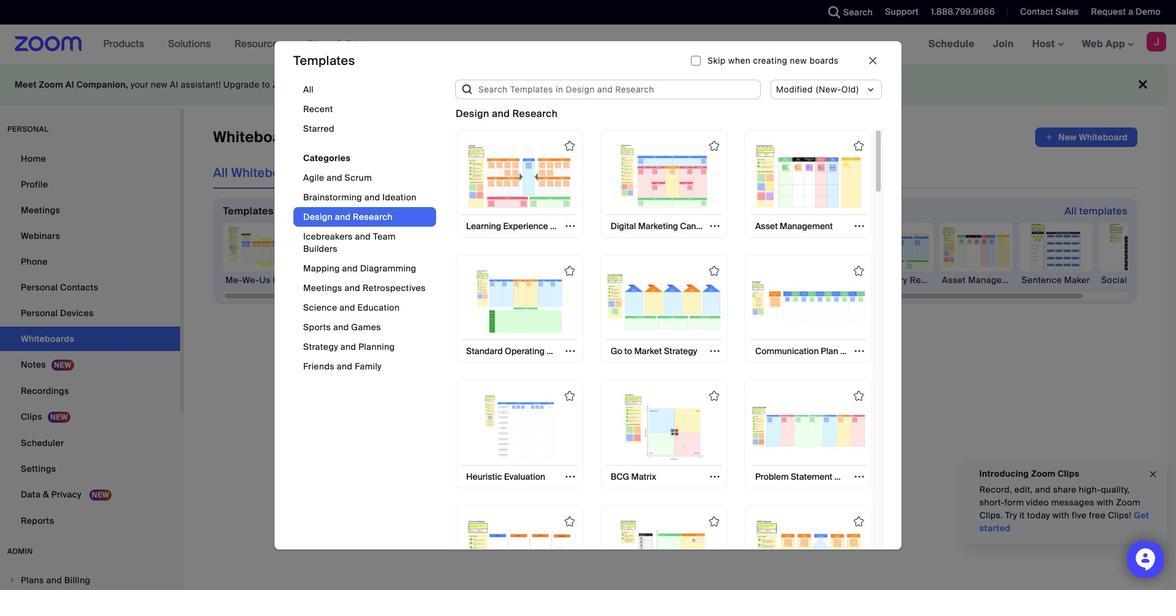 Task type: vqa. For each thing, say whether or not it's contained in the screenshot.
middle checked image
no



Task type: describe. For each thing, give the bounding box(es) containing it.
weekly planner button
[[781, 222, 854, 286]]

and up brainstorming
[[327, 172, 343, 183]]

uml
[[544, 275, 564, 286]]

contact sales link up join
[[1012, 0, 1083, 25]]

modified
[[777, 84, 813, 94]]

and inside button
[[729, 275, 744, 286]]

plans & pricing
[[307, 38, 379, 51]]

Search Templates in Design and Research text field
[[474, 79, 761, 99]]

card for template sipoc diagram element
[[745, 505, 873, 590]]

add to starred image for communication plan template
[[854, 266, 864, 276]]

add to starred image for problem statement map
[[854, 391, 864, 401]]

and up sports and games at the bottom
[[340, 302, 355, 313]]

it's time to make a masterpiece.
[[609, 400, 742, 411]]

thumbnail for problem statement map image
[[752, 393, 866, 460]]

1 upgrade from the left
[[223, 79, 260, 90]]

home
[[21, 153, 46, 164]]

request
[[1092, 6, 1127, 17]]

planning
[[359, 341, 395, 352]]

home link
[[0, 146, 180, 171]]

1 vertical spatial management
[[969, 275, 1024, 286]]

science
[[303, 302, 337, 313]]

planner
[[815, 275, 847, 286]]

zoom up edit,
[[1032, 468, 1056, 479]]

card for template learning experience canvas element
[[456, 130, 584, 238]]

problem statement map
[[756, 471, 853, 482]]

card for template stakeholder mapping element
[[601, 505, 728, 590]]

categories
[[303, 152, 351, 163]]

matrix
[[632, 471, 657, 482]]

recordings link
[[0, 379, 180, 403]]

template
[[841, 346, 878, 357]]

quality,
[[1102, 484, 1130, 495]]

digital marketing canvas for the right digital marketing canvas button
[[611, 221, 710, 232]]

all for all templates
[[1065, 205, 1077, 218]]

1.888.799.9666 button up join
[[922, 0, 999, 25]]

thumbnail for digital marketing canvas image
[[608, 143, 721, 210]]

add to starred image for digital marketing canvas
[[710, 141, 720, 151]]

personal contacts link
[[0, 275, 180, 300]]

1 horizontal spatial digital marketing canvas button
[[606, 215, 710, 237]]

family
[[355, 361, 382, 372]]

laboratory report element
[[861, 274, 939, 286]]

go
[[611, 346, 623, 357]]

brainstorming and ideation
[[303, 192, 417, 203]]

record, edit, and share high-quality, short-form video messages with zoom clips. try it today with five free clips!
[[980, 484, 1141, 521]]

procedure
[[547, 346, 589, 357]]

class
[[566, 275, 589, 286]]

we-
[[242, 275, 259, 286]]

social
[[1102, 275, 1128, 286]]

fun fact button
[[303, 222, 376, 286]]

1 horizontal spatial asset management
[[943, 275, 1024, 286]]

learning experience canvas element
[[382, 274, 504, 286]]

and up strategy and planning
[[333, 321, 349, 333]]

ideation
[[383, 192, 417, 203]]

meetings link
[[0, 198, 180, 222]]

free
[[1090, 510, 1106, 521]]

uml class diagram button
[[542, 222, 627, 286]]

mapping
[[303, 263, 340, 274]]

masterpiece.
[[687, 400, 742, 411]]

join
[[994, 37, 1014, 50]]

design and research inside 'categories' "element"
[[303, 211, 393, 222]]

assistant!
[[181, 79, 221, 90]]

1.888.799.9666 button up schedule link
[[932, 6, 996, 17]]

research inside 'categories' "element"
[[353, 211, 393, 222]]

0 horizontal spatial application
[[625, 432, 727, 452]]

thumbnail for stakeholder mapping image
[[608, 519, 721, 585]]

retrospectives
[[363, 282, 426, 293]]

all for all
[[303, 84, 314, 95]]

get
[[353, 79, 367, 90]]

introducing zoom clips
[[980, 468, 1080, 479]]

0 vertical spatial new
[[790, 55, 808, 65]]

contacts
[[60, 282, 98, 293]]

whiteboards up all whiteboards
[[213, 127, 305, 146]]

heuristic evaluation button
[[462, 466, 550, 488]]

record,
[[980, 484, 1013, 495]]

1 vertical spatial experience
[[424, 275, 471, 286]]

asset inside "design and research" element
[[756, 221, 778, 232]]

support link left 1.888.799.9666 at the top right of page
[[886, 6, 919, 17]]

meet zoom ai companion, footer
[[0, 64, 1168, 106]]

recordings
[[21, 386, 69, 397]]

card for template communication plan template element
[[745, 255, 878, 363]]

shared
[[488, 165, 531, 181]]

notes link
[[0, 352, 180, 378]]

admin
[[7, 547, 33, 557]]

get started link
[[980, 510, 1150, 534]]

and up friends and family
[[341, 341, 356, 352]]

to left "one"
[[262, 79, 270, 90]]

show and tell with a twist element
[[701, 274, 811, 286]]

thumbnail for heuristic evaluation image
[[463, 393, 577, 460]]

show
[[704, 275, 726, 286]]

friends and family
[[303, 361, 382, 372]]

all templates button
[[1065, 202, 1128, 221]]

design inside status
[[456, 107, 490, 120]]

asset management element
[[940, 274, 1024, 286]]

all templates
[[1065, 205, 1128, 218]]

communication plan template button
[[751, 340, 878, 362]]

2 upgrade from the left
[[564, 79, 601, 90]]

data & privacy link
[[0, 482, 180, 507]]

weekly for weekly schedule
[[624, 275, 654, 286]]

pro
[[319, 79, 333, 90]]

plan
[[821, 346, 839, 357]]

team
[[373, 231, 396, 242]]

skip
[[708, 55, 726, 65]]

and down scrum
[[365, 192, 380, 203]]

it's
[[609, 400, 621, 411]]

companion
[[423, 79, 471, 90]]

games
[[351, 321, 381, 333]]

today inside record, edit, and share high-quality, short-form video messages with zoom clips. try it today with five free clips!
[[1028, 510, 1051, 521]]

me-we-us retrospective element
[[223, 274, 331, 286]]

categories element
[[294, 79, 436, 388]]

card for template asset management element
[[745, 130, 873, 238]]

heuristic evaluation
[[466, 471, 546, 482]]

asset management inside "design and research" element
[[756, 221, 833, 232]]

2 horizontal spatial a
[[1129, 6, 1134, 17]]

card for template heuristic evaluation element
[[456, 380, 584, 488]]

card for template bcg matrix element
[[601, 380, 728, 488]]

bcg matrix button
[[606, 466, 662, 488]]

thumbnail for sipoc diagram image
[[752, 519, 866, 585]]

schedule inside meetings navigation
[[929, 37, 975, 50]]

modified (new-old)
[[777, 84, 860, 94]]

and inside icebreakers and team builders
[[355, 231, 371, 242]]

fun fact element
[[303, 274, 376, 286]]

strategy inside go to market strategy button
[[664, 346, 698, 357]]

and up the science and education
[[345, 282, 361, 293]]

add to starred image inside card for template stakeholder mapping element
[[710, 516, 720, 526]]

go to market strategy
[[611, 346, 698, 357]]

1 horizontal spatial asset
[[943, 275, 966, 286]]

thumbnail for outcome mapping image
[[463, 519, 577, 585]]

thumbnail for bcg matrix image
[[608, 393, 721, 460]]

(new-
[[816, 84, 842, 94]]

1 horizontal spatial asset management button
[[940, 222, 1024, 286]]

digital for the right digital marketing canvas button
[[611, 221, 636, 232]]

plans
[[307, 38, 334, 51]]

standard operating procedure button
[[462, 340, 589, 362]]

fun
[[305, 275, 321, 286]]

marketing for digital marketing canvas element
[[494, 275, 536, 286]]

operating
[[505, 346, 545, 357]]

1 horizontal spatial application
[[1036, 127, 1138, 147]]

cost.
[[541, 79, 561, 90]]

zoom right "meet"
[[39, 79, 63, 90]]

communication
[[756, 346, 819, 357]]

show and tell with a twist
[[704, 275, 811, 286]]

recent for all
[[303, 103, 333, 114]]

it
[[1020, 510, 1026, 521]]

canvas for learning experience canvas element on the top left
[[474, 275, 504, 286]]

learning inside "design and research" element
[[466, 221, 501, 232]]

add to starred image inside card for template sipoc diagram element
[[854, 516, 864, 526]]

pricing
[[346, 38, 379, 51]]

product information navigation
[[94, 25, 389, 64]]

new inside meet zoom ai companion, footer
[[151, 79, 168, 90]]

thumbnail for communication plan template image
[[752, 268, 866, 335]]

contact
[[1021, 6, 1054, 17]]

learning experience canvas inside "design and research" element
[[466, 221, 580, 232]]

whiteboards for my
[[398, 165, 474, 181]]

problem
[[756, 471, 789, 482]]

bcg
[[611, 471, 630, 482]]

zoom inside record, edit, and share high-quality, short-form video messages with zoom clips. try it today with five free clips!
[[1117, 497, 1141, 508]]

a for it's time to make a masterpiece.
[[680, 400, 685, 411]]

strategy and planning
[[303, 341, 395, 352]]

add to starred image inside "card for template outcome mapping" element
[[565, 516, 575, 526]]

with inside tabs of all whiteboard page tab list
[[534, 165, 558, 181]]

get started
[[980, 510, 1150, 534]]

strategy inside 'categories' "element"
[[303, 341, 338, 352]]

contact sales
[[1021, 6, 1080, 17]]

card for template standard operating procedure element
[[456, 255, 589, 363]]

meetings navigation
[[920, 25, 1177, 64]]

thumbnail for learning experience canvas image
[[463, 143, 577, 210]]

standard operating procedure
[[466, 346, 589, 357]]

design inside 'categories' "element"
[[303, 211, 333, 222]]

clips inside personal menu menu
[[21, 411, 42, 422]]

personal for personal contacts
[[21, 282, 58, 293]]

video
[[1027, 497, 1050, 508]]

and up make
[[646, 370, 673, 389]]

to right 'access'
[[402, 79, 410, 90]]

collaborate
[[676, 370, 758, 389]]



Task type: locate. For each thing, give the bounding box(es) containing it.
strategy up create and collaborate
[[664, 346, 698, 357]]

communication plan template
[[756, 346, 878, 357]]

0 vertical spatial a
[[1129, 6, 1134, 17]]

upgrade right cost.
[[564, 79, 601, 90]]

0 horizontal spatial marketing
[[494, 275, 536, 286]]

1 vertical spatial digital marketing canvas
[[465, 275, 569, 286]]

social emotional l button
[[1100, 222, 1177, 286]]

problem statement map button
[[751, 466, 853, 488]]

form
[[1005, 497, 1025, 508]]

upgrade
[[223, 79, 260, 90], [564, 79, 601, 90]]

clips up scheduler
[[21, 411, 42, 422]]

2 horizontal spatial ai
[[412, 79, 421, 90]]

statement
[[791, 471, 833, 482]]

0 vertical spatial design and research
[[456, 107, 558, 120]]

map
[[835, 471, 853, 482]]

design and research down the additional
[[456, 107, 558, 120]]

1 vertical spatial a
[[783, 275, 788, 286]]

marketing for the right digital marketing canvas button
[[638, 221, 679, 232]]

recent
[[303, 103, 333, 114], [321, 165, 363, 181]]

starred inside tabs of all whiteboard page tab list
[[595, 165, 639, 181]]

sales
[[1056, 6, 1080, 17]]

add to starred image inside "card for template bcg matrix" element
[[710, 391, 720, 401]]

canvas for the right digital marketing canvas button
[[681, 221, 710, 232]]

0 horizontal spatial &
[[43, 489, 49, 500]]

design and research status
[[456, 106, 558, 121]]

1 vertical spatial application
[[625, 432, 727, 452]]

0 vertical spatial schedule
[[929, 37, 975, 50]]

0 horizontal spatial asset management
[[756, 221, 833, 232]]

0 horizontal spatial ai
[[65, 79, 74, 90]]

1 vertical spatial today
[[1028, 510, 1051, 521]]

and up video
[[1036, 484, 1052, 495]]

0 vertical spatial asset management
[[756, 221, 833, 232]]

0 vertical spatial learning
[[466, 221, 501, 232]]

builders
[[303, 243, 338, 254]]

0 vertical spatial management
[[780, 221, 833, 232]]

1 horizontal spatial digital marketing canvas
[[611, 221, 710, 232]]

1 horizontal spatial starred
[[595, 165, 639, 181]]

1 horizontal spatial management
[[969, 275, 1024, 286]]

diagram
[[592, 275, 627, 286]]

starred inside 'categories' "element"
[[303, 123, 335, 134]]

0 horizontal spatial digital marketing canvas button
[[462, 222, 569, 286]]

tell
[[747, 275, 761, 286]]

marketing down thumbnail for digital marketing canvas
[[638, 221, 679, 232]]

schedule inside button
[[656, 275, 695, 286]]

digital
[[611, 221, 636, 232], [465, 275, 491, 286]]

starred up categories
[[303, 123, 335, 134]]

create
[[593, 370, 642, 389]]

agile and scrum
[[303, 172, 372, 183]]

0 vertical spatial starred
[[303, 123, 335, 134]]

1 horizontal spatial marketing
[[638, 221, 679, 232]]

2 personal from the top
[[21, 308, 58, 319]]

digital marketing canvas inside "design and research" element
[[611, 221, 710, 232]]

0 vertical spatial application
[[1036, 127, 1138, 147]]

1 vertical spatial all
[[213, 165, 228, 181]]

a right make
[[680, 400, 685, 411]]

add to starred image for bcg matrix
[[710, 391, 720, 401]]

0 vertical spatial digital marketing canvas
[[611, 221, 710, 232]]

digital marketing canvas element
[[462, 274, 569, 286]]

add to starred image
[[565, 266, 575, 276], [710, 266, 720, 276], [565, 391, 575, 401], [710, 391, 720, 401], [854, 391, 864, 401], [710, 516, 720, 526], [854, 516, 864, 526]]

learning experience canvas down thumbnail for learning experience canvas on the left top of the page
[[466, 221, 580, 232]]

2 horizontal spatial all
[[1065, 205, 1077, 218]]

ai left assistant!
[[170, 79, 179, 90]]

and inside meet zoom ai companion, footer
[[335, 79, 351, 90]]

laboratory report button
[[861, 222, 939, 286]]

1 vertical spatial asset management
[[943, 275, 1024, 286]]

digital marketing canvas
[[611, 221, 710, 232], [465, 275, 569, 286]]

emotional
[[1130, 275, 1172, 286]]

personal menu menu
[[0, 146, 180, 534]]

weekly schedule button
[[622, 222, 695, 286]]

one
[[299, 79, 317, 90]]

new
[[790, 55, 808, 65], [151, 79, 168, 90]]

demo
[[1136, 6, 1161, 17]]

0 vertical spatial templates
[[294, 52, 355, 68]]

0 vertical spatial learning experience canvas
[[466, 221, 580, 232]]

sentence maker element
[[1020, 274, 1093, 286]]

meetings for meetings
[[21, 205, 60, 216]]

1 horizontal spatial upgrade
[[564, 79, 601, 90]]

high-
[[1080, 484, 1102, 495]]

social emotional learning element
[[1100, 274, 1177, 286]]

twist
[[790, 275, 811, 286]]

today
[[603, 79, 627, 90], [1028, 510, 1051, 521]]

all inside all templates button
[[1065, 205, 1077, 218]]

banner containing schedule
[[0, 25, 1177, 64]]

strategy up the friends
[[303, 341, 338, 352]]

add to starred image for heuristic evaluation
[[565, 391, 575, 401]]

add to starred image inside card for template communication plan template element
[[854, 266, 864, 276]]

templates
[[1080, 205, 1128, 218]]

uml class diagram element
[[542, 274, 627, 286]]

thumbnail for go to market strategy image
[[608, 268, 721, 335]]

1 horizontal spatial templates
[[294, 52, 355, 68]]

me
[[561, 165, 580, 181]]

1 vertical spatial schedule
[[656, 275, 695, 286]]

me-we-us retrospective button
[[223, 222, 331, 286]]

1 vertical spatial digital
[[465, 275, 491, 286]]

0 horizontal spatial templates
[[223, 205, 274, 218]]

meetings up webinars on the top
[[21, 205, 60, 216]]

0 vertical spatial asset
[[756, 221, 778, 232]]

maker
[[1065, 275, 1091, 286]]

whiteboards for all
[[231, 165, 306, 181]]

templates down all whiteboards
[[223, 205, 274, 218]]

1 horizontal spatial strategy
[[664, 346, 698, 357]]

add to starred image inside card for template problem statement map "element"
[[854, 391, 864, 401]]

and inside record, edit, and share high-quality, short-form video messages with zoom clips. try it today with five free clips!
[[1036, 484, 1052, 495]]

0 horizontal spatial upgrade
[[223, 79, 260, 90]]

0 horizontal spatial management
[[780, 221, 833, 232]]

access
[[369, 79, 399, 90]]

close image
[[870, 57, 877, 64]]

& for privacy
[[43, 489, 49, 500]]

ai left companion
[[412, 79, 421, 90]]

personal devices
[[21, 308, 94, 319]]

profile
[[21, 179, 48, 190]]

digital for digital marketing canvas element
[[465, 275, 491, 286]]

application
[[1036, 127, 1138, 147], [625, 432, 727, 452]]

canvas for digital marketing canvas element
[[538, 275, 569, 286]]

weekly planner element
[[781, 274, 854, 286]]

1 weekly from the left
[[624, 275, 654, 286]]

1 vertical spatial starred
[[595, 165, 639, 181]]

education
[[358, 302, 400, 313]]

0 vertical spatial today
[[603, 79, 627, 90]]

to right go
[[625, 346, 633, 357]]

0 horizontal spatial schedule
[[656, 275, 695, 286]]

asset management button inside "design and research" element
[[751, 215, 838, 237]]

0 vertical spatial meetings
[[21, 205, 60, 216]]

1 vertical spatial design and research
[[303, 211, 393, 222]]

add to starred image for go to market strategy
[[710, 266, 720, 276]]

a for show and tell with a twist
[[783, 275, 788, 286]]

support
[[886, 6, 919, 17]]

recent inside 'categories' "element"
[[303, 103, 333, 114]]

0 vertical spatial clips
[[21, 411, 42, 422]]

new right your at the left top of the page
[[151, 79, 168, 90]]

add to starred image for standard operating procedure
[[565, 266, 575, 276]]

1 vertical spatial clips
[[1058, 468, 1080, 479]]

time
[[623, 400, 642, 411]]

weekly schedule
[[624, 275, 695, 286]]

ai left companion,
[[65, 79, 74, 90]]

1 vertical spatial &
[[43, 489, 49, 500]]

1 horizontal spatial today
[[1028, 510, 1051, 521]]

icebreakers and team builders
[[303, 231, 396, 254]]

banner
[[0, 25, 1177, 64]]

meetings down the mapping
[[303, 282, 343, 293]]

1 horizontal spatial ai
[[170, 79, 179, 90]]

clips up share
[[1058, 468, 1080, 479]]

personal contacts
[[21, 282, 98, 293]]

templates
[[294, 52, 355, 68], [223, 205, 274, 218]]

1 vertical spatial design
[[303, 211, 333, 222]]

add to starred image inside the card for template go to market strategy "element"
[[710, 266, 720, 276]]

to
[[262, 79, 270, 90], [402, 79, 410, 90], [625, 346, 633, 357], [644, 400, 653, 411]]

0 horizontal spatial starred
[[303, 123, 335, 134]]

creating
[[754, 55, 788, 65]]

1 horizontal spatial &
[[336, 38, 343, 51]]

introducing
[[980, 468, 1030, 479]]

1.888.799.9666
[[932, 6, 996, 17]]

all inside 'categories' "element"
[[303, 84, 314, 95]]

recent for all whiteboards
[[321, 165, 363, 181]]

learning experience canvas
[[466, 221, 580, 232], [385, 275, 504, 286]]

1 vertical spatial templates
[[223, 205, 274, 218]]

1 vertical spatial recent
[[321, 165, 363, 181]]

zoom left "one"
[[273, 79, 297, 90]]

with left me
[[534, 165, 558, 181]]

meetings inside personal menu menu
[[21, 205, 60, 216]]

icebreakers
[[303, 231, 353, 242]]

new left boards
[[790, 55, 808, 65]]

contact sales link up meetings navigation
[[1021, 6, 1080, 17]]

upgrade down product information navigation
[[223, 79, 260, 90]]

learning experience canvas down the diagramming
[[385, 275, 504, 286]]

personal for personal devices
[[21, 308, 58, 319]]

with up free
[[1097, 497, 1115, 508]]

0 horizontal spatial all
[[213, 165, 228, 181]]

and inside status
[[492, 107, 510, 120]]

asset management
[[756, 221, 833, 232], [943, 275, 1024, 286]]

add to starred image inside card for template heuristic evaluation element
[[565, 391, 575, 401]]

close image
[[1149, 467, 1159, 481]]

go to market strategy button
[[606, 340, 703, 362]]

0 horizontal spatial learning
[[385, 275, 422, 286]]

research up the "team"
[[353, 211, 393, 222]]

learning down the diagramming
[[385, 275, 422, 286]]

digital inside "design and research" element
[[611, 221, 636, 232]]

bcg matrix
[[611, 471, 657, 482]]

templates for whiteboards
[[223, 205, 274, 218]]

0 horizontal spatial new
[[151, 79, 168, 90]]

0 horizontal spatial digital
[[465, 275, 491, 286]]

0 horizontal spatial asset
[[756, 221, 778, 232]]

weekly for weekly planner
[[783, 275, 813, 286]]

personal down personal contacts
[[21, 308, 58, 319]]

weekly planner
[[783, 275, 847, 286]]

1 horizontal spatial all
[[303, 84, 314, 95]]

2 weekly from the left
[[783, 275, 813, 286]]

0 horizontal spatial asset management button
[[751, 215, 838, 237]]

settings link
[[0, 457, 180, 481]]

friends
[[303, 361, 335, 372]]

modified (new-old) button
[[771, 80, 880, 98]]

and left tell
[[729, 275, 744, 286]]

recent inside tabs of all whiteboard page tab list
[[321, 165, 363, 181]]

add to starred image
[[565, 141, 575, 151], [710, 141, 720, 151], [854, 141, 864, 151], [854, 266, 864, 276], [565, 516, 575, 526]]

1 vertical spatial personal
[[21, 308, 58, 319]]

fact
[[323, 275, 341, 286]]

design and research down brainstorming and ideation
[[303, 211, 393, 222]]

a left twist
[[783, 275, 788, 286]]

&
[[336, 38, 343, 51], [43, 489, 49, 500]]

add to starred image inside card for template learning experience canvas element
[[565, 141, 575, 151]]

and down no
[[492, 107, 510, 120]]

add to starred image for learning experience canvas
[[565, 141, 575, 151]]

1 horizontal spatial design
[[456, 107, 490, 120]]

phone link
[[0, 249, 180, 274]]

0 horizontal spatial digital marketing canvas
[[465, 275, 569, 286]]

weekly
[[624, 275, 654, 286], [783, 275, 813, 286]]

a left demo on the top right of the page
[[1129, 6, 1134, 17]]

today inside meet zoom ai companion, footer
[[603, 79, 627, 90]]

& right the plans
[[336, 38, 343, 51]]

scheduler link
[[0, 431, 180, 455]]

at
[[474, 79, 482, 90]]

1 ai from the left
[[65, 79, 74, 90]]

projects
[[700, 165, 749, 181]]

2 ai from the left
[[170, 79, 179, 90]]

1 horizontal spatial learning
[[466, 221, 501, 232]]

thumbnail for asset management image
[[752, 143, 866, 210]]

card for template problem statement map element
[[745, 380, 873, 488]]

support link up close icon
[[877, 0, 922, 25]]

recent down categories
[[321, 165, 363, 181]]

starred right me
[[595, 165, 639, 181]]

management inside "design and research" element
[[780, 221, 833, 232]]

card for template digital marketing canvas element
[[601, 130, 728, 238]]

0 vertical spatial recent
[[303, 103, 333, 114]]

1 horizontal spatial research
[[513, 107, 558, 120]]

1 horizontal spatial schedule
[[929, 37, 975, 50]]

whiteboards down categories
[[231, 165, 306, 181]]

and left get
[[335, 79, 351, 90]]

& inside product information navigation
[[336, 38, 343, 51]]

design and research element
[[455, 128, 878, 590]]

evaluation
[[504, 471, 546, 482]]

1 horizontal spatial design and research
[[456, 107, 558, 120]]

1 vertical spatial meetings
[[303, 282, 343, 293]]

weekly inside button
[[624, 275, 654, 286]]

2 vertical spatial all
[[1065, 205, 1077, 218]]

add to starred image inside card for template standard operating procedure element
[[565, 266, 575, 276]]

with inside show and tell with a twist element
[[763, 275, 780, 286]]

asset management down thumbnail for asset management
[[756, 221, 833, 232]]

learning down tabs of all whiteboard page tab list
[[466, 221, 501, 232]]

laboratory
[[863, 275, 908, 286]]

1 horizontal spatial a
[[783, 275, 788, 286]]

1 horizontal spatial new
[[790, 55, 808, 65]]

zoom up the clips!
[[1117, 497, 1141, 508]]

& inside personal menu menu
[[43, 489, 49, 500]]

experience inside "design and research" element
[[503, 221, 549, 232]]

0 vertical spatial design
[[456, 107, 490, 120]]

join link
[[984, 25, 1024, 64]]

with down messages
[[1053, 510, 1070, 521]]

marketing inside digital marketing canvas element
[[494, 275, 536, 286]]

edit,
[[1015, 484, 1034, 495]]

1 vertical spatial new
[[151, 79, 168, 90]]

contact sales link
[[1012, 0, 1083, 25], [1021, 6, 1080, 17]]

1 horizontal spatial meetings
[[303, 282, 343, 293]]

templates down the plans
[[294, 52, 355, 68]]

digital marketing canvas for digital marketing canvas element
[[465, 275, 569, 286]]

my whiteboards
[[378, 165, 474, 181]]

1 vertical spatial marketing
[[494, 275, 536, 286]]

marketing left uml at the left top of the page
[[494, 275, 536, 286]]

whiteboards up the ideation
[[398, 165, 474, 181]]

meetings for meetings and retrospectives
[[303, 282, 343, 293]]

science and education
[[303, 302, 400, 313]]

social emotional l
[[1102, 275, 1177, 286]]

1 vertical spatial asset
[[943, 275, 966, 286]]

design up the icebreakers
[[303, 211, 333, 222]]

five
[[1073, 510, 1087, 521]]

weekly inside "button"
[[783, 275, 813, 286]]

weekly schedule element
[[622, 274, 695, 286]]

asset up show and tell with a twist
[[756, 221, 778, 232]]

asset right report
[[943, 275, 966, 286]]

& right data
[[43, 489, 49, 500]]

all for all whiteboards
[[213, 165, 228, 181]]

to inside button
[[625, 346, 633, 357]]

meetings inside 'categories' "element"
[[303, 282, 343, 293]]

0 vertical spatial research
[[513, 107, 558, 120]]

1 horizontal spatial experience
[[503, 221, 549, 232]]

0 horizontal spatial clips
[[21, 411, 42, 422]]

research inside the design and research status
[[513, 107, 558, 120]]

design down at
[[456, 107, 490, 120]]

marketing inside card for template digital marketing canvas element
[[638, 221, 679, 232]]

card for template outcome mapping element
[[456, 505, 584, 590]]

and down brainstorming
[[335, 211, 351, 222]]

and
[[335, 79, 351, 90], [492, 107, 510, 120], [327, 172, 343, 183], [365, 192, 380, 203], [335, 211, 351, 222], [355, 231, 371, 242], [342, 263, 358, 274], [729, 275, 744, 286], [345, 282, 361, 293], [340, 302, 355, 313], [333, 321, 349, 333], [341, 341, 356, 352], [337, 361, 353, 372], [646, 370, 673, 389], [1036, 484, 1052, 495]]

0 horizontal spatial weekly
[[624, 275, 654, 286]]

card for template go to market strategy element
[[601, 255, 728, 363]]

and down strategy and planning
[[337, 361, 353, 372]]

clips link
[[0, 405, 180, 430]]

with
[[534, 165, 558, 181], [763, 275, 780, 286], [1097, 497, 1115, 508], [1053, 510, 1070, 521]]

0 horizontal spatial design and research
[[303, 211, 393, 222]]

asset management right report
[[943, 275, 1024, 286]]

add to starred image for asset management
[[854, 141, 864, 151]]

design
[[456, 107, 490, 120], [303, 211, 333, 222]]

personal down phone
[[21, 282, 58, 293]]

zoom logo image
[[15, 36, 82, 51]]

0 vertical spatial &
[[336, 38, 343, 51]]

a inside button
[[783, 275, 788, 286]]

meetings and retrospectives
[[303, 282, 426, 293]]

1 horizontal spatial digital
[[611, 221, 636, 232]]

add to starred image inside card for template digital marketing canvas element
[[710, 141, 720, 151]]

reports link
[[0, 509, 180, 533]]

get
[[1135, 510, 1150, 521]]

personal
[[7, 124, 49, 134]]

privacy
[[51, 489, 82, 500]]

3 ai from the left
[[412, 79, 421, 90]]

management
[[780, 221, 833, 232], [969, 275, 1024, 286]]

1 vertical spatial research
[[353, 211, 393, 222]]

tabs of all whiteboard page tab list
[[213, 157, 749, 189]]

0 vertical spatial experience
[[503, 221, 549, 232]]

and up the fun fact element
[[342, 263, 358, 274]]

and left the "team"
[[355, 231, 371, 242]]

0 horizontal spatial strategy
[[303, 341, 338, 352]]

add to starred image inside card for template asset management element
[[854, 141, 864, 151]]

digital marketing canvas button
[[606, 215, 710, 237], [462, 222, 569, 286]]

all inside tabs of all whiteboard page tab list
[[213, 165, 228, 181]]

recent down meet zoom ai companion, your new ai assistant! upgrade to zoom one pro and get access to ai companion at no additional cost. upgrade today
[[303, 103, 333, 114]]

sentence maker
[[1022, 275, 1091, 286]]

thumbnail for standard operating procedure image
[[463, 268, 577, 335]]

& for pricing
[[336, 38, 343, 51]]

templates for templates
[[294, 52, 355, 68]]

0 horizontal spatial today
[[603, 79, 627, 90]]

research down cost.
[[513, 107, 558, 120]]

agile
[[303, 172, 325, 183]]

1 personal from the top
[[21, 282, 58, 293]]

0 vertical spatial personal
[[21, 282, 58, 293]]

standard
[[466, 346, 503, 357]]

to right time
[[644, 400, 653, 411]]

research
[[513, 107, 558, 120], [353, 211, 393, 222]]

2 vertical spatial a
[[680, 400, 685, 411]]

1 vertical spatial learning experience canvas
[[385, 275, 504, 286]]

with right tell
[[763, 275, 780, 286]]



